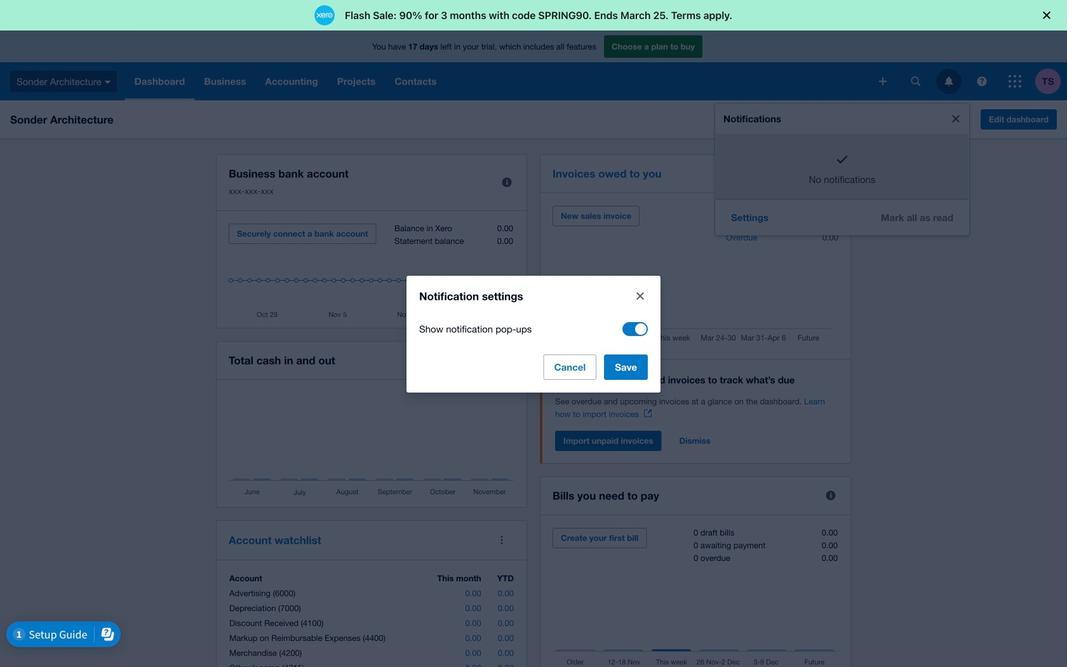 Task type: locate. For each thing, give the bounding box(es) containing it.
opens in a new tab image
[[644, 410, 652, 417]]

heading
[[555, 372, 839, 388]]

panel body document
[[555, 395, 839, 421], [555, 395, 839, 421]]

dialog
[[0, 0, 1068, 31], [407, 276, 661, 393]]

svg image
[[1009, 75, 1022, 88], [912, 77, 921, 86], [945, 77, 954, 86], [978, 77, 987, 86], [880, 78, 887, 85], [105, 81, 111, 84]]

empty state of the bills widget with a 'create your first bill' button and an unpopulated column graph. image
[[553, 528, 839, 667]]

group
[[716, 104, 970, 235]]

empty state bank feed widget with a tooltip explaining the feature. includes a 'securely connect a bank account' button and a data-less flat line graph marking four weekly dates, indicating future account balance tracking. image
[[229, 224, 515, 318]]

banner
[[0, 0, 1068, 667]]



Task type: vqa. For each thing, say whether or not it's contained in the screenshot.
'field'
no



Task type: describe. For each thing, give the bounding box(es) containing it.
0 vertical spatial dialog
[[0, 0, 1068, 31]]

1 vertical spatial dialog
[[407, 276, 661, 393]]

empty state widget for the total cash in and out feature, displaying a column graph summarising bank transaction data as total money in versus total money out across all connected bank accounts, enabling a visual comparison of the two amounts. image
[[229, 393, 515, 498]]



